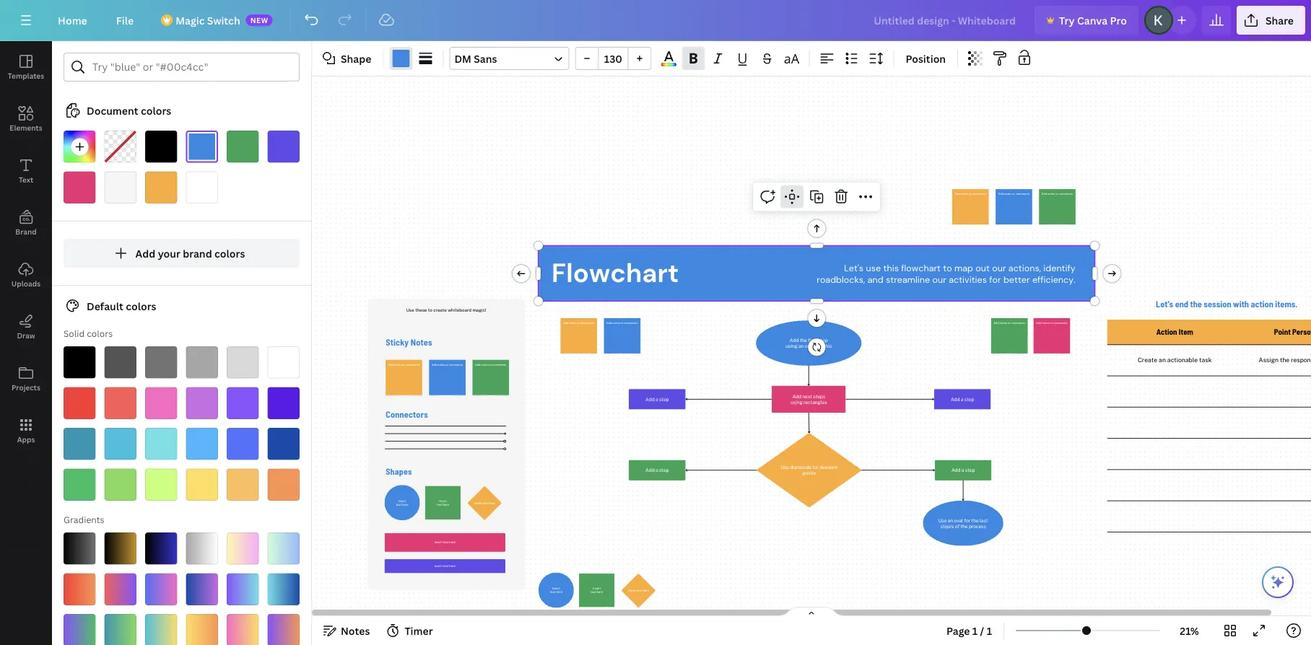 Task type: vqa. For each thing, say whether or not it's contained in the screenshot.
jacob
no



Task type: locate. For each thing, give the bounding box(es) containing it.
#f6f5f5 image
[[104, 171, 136, 204], [104, 171, 136, 204]]

royal blue #5271ff image
[[227, 428, 259, 460]]

1 horizontal spatial let's
[[1156, 298, 1173, 309]]

point person
[[1274, 328, 1311, 337]]

dark turquoise #0097b2 image
[[64, 428, 96, 460]]

colors for default colors
[[126, 299, 156, 313]]

let's
[[844, 262, 864, 274], [1156, 298, 1173, 309]]

linear gradient 90°: #5170ff, #ff66c4 image
[[145, 574, 177, 606]]

group
[[575, 47, 652, 70]]

solid
[[64, 327, 85, 339]]

share
[[1266, 13, 1294, 27]]

linear gradient 90°: #cdffd8, #94b9ff image
[[268, 533, 300, 565], [268, 533, 300, 565]]

notes
[[411, 337, 432, 348], [341, 624, 370, 638]]

white #ffffff image
[[268, 347, 300, 379], [268, 347, 300, 379]]

document
[[87, 104, 138, 117]]

respons
[[1291, 357, 1311, 364]]

actions,
[[1009, 262, 1041, 274]]

royal blue #5271ff image
[[227, 428, 259, 460]]

peach #ffbd59 image
[[227, 469, 259, 501]]

0 horizontal spatial let's
[[844, 262, 864, 274]]

add
[[135, 247, 155, 260]]

timer button
[[382, 619, 439, 643]]

colors for document colors
[[141, 104, 171, 117]]

our
[[992, 262, 1006, 274], [933, 274, 946, 286]]

#000000 image
[[145, 131, 177, 163]]

our right out at the top right of the page
[[992, 262, 1006, 274]]

colors right brand
[[214, 247, 245, 260]]

let's left end
[[1156, 298, 1173, 309]]

– – number field
[[603, 52, 623, 65]]

linear gradient 90°: #000000, #c89116 image
[[104, 533, 136, 565], [104, 533, 136, 565]]

dm sans button
[[449, 47, 569, 70]]

elements button
[[0, 93, 52, 145]]

linear gradient 90°: #8c52ff, #5ce1e6 image
[[227, 574, 259, 606]]

colors right default
[[126, 299, 156, 313]]

out
[[976, 262, 990, 274]]

let's left use
[[844, 262, 864, 274]]

file button
[[105, 6, 145, 35]]

draw
[[17, 331, 35, 340]]

identify
[[1044, 262, 1076, 274]]

1 horizontal spatial 1
[[987, 624, 992, 638]]

1
[[972, 624, 978, 638], [987, 624, 992, 638]]

linear gradient 90°: #fff7ad, #ffa9f9 image
[[227, 533, 259, 565], [227, 533, 259, 565]]

0 horizontal spatial the
[[1190, 298, 1202, 309]]

our left map
[[933, 274, 946, 286]]

colors for solid colors
[[87, 327, 113, 339]]

gray #737373 image
[[145, 347, 177, 379]]

colors up #000000 image
[[141, 104, 171, 117]]

let's for use
[[844, 262, 864, 274]]

connectors
[[386, 409, 428, 420]]

map
[[954, 262, 973, 274]]

violet #5e17eb image
[[268, 387, 300, 419]]

side panel tab list
[[0, 41, 52, 457]]

try
[[1059, 13, 1075, 27]]

colors inside the add your brand colors button
[[214, 247, 245, 260]]

linear gradient 90°: #000000, #737373 image
[[64, 533, 96, 565], [64, 533, 96, 565]]

create an actionable task
[[1138, 357, 1212, 364]]

cobalt blue #004aad image
[[268, 428, 300, 460]]

#000000 image
[[145, 131, 177, 163]]

linear gradient 90°: #ff3131, #ff914d image
[[64, 574, 96, 606]]

1 right /
[[987, 624, 992, 638]]

0 horizontal spatial notes
[[341, 624, 370, 638]]

default colors
[[87, 299, 156, 313]]

text button
[[0, 145, 52, 197]]

linear gradient 90°: #8c52ff, #5ce1e6 image
[[227, 574, 259, 606]]

#22a454 image
[[227, 131, 259, 163], [227, 131, 259, 163]]

position
[[906, 52, 946, 65]]

shape
[[341, 52, 371, 65]]

brand button
[[0, 197, 52, 249]]

1 vertical spatial notes
[[341, 624, 370, 638]]

templates button
[[0, 41, 52, 93]]

#ffffff image
[[186, 171, 218, 204], [186, 171, 218, 204]]

try canva pro button
[[1035, 6, 1139, 35]]

the right assign
[[1280, 357, 1290, 364]]

Try "blue" or "#00c4cc" search field
[[92, 53, 290, 81]]

the right end
[[1190, 298, 1202, 309]]

linear gradient 90°: #ff66c4, #ffde59 image
[[227, 614, 259, 645], [227, 614, 259, 645]]

dark gray #545454 image
[[104, 347, 136, 379]]

with
[[1233, 298, 1249, 309]]

1 1 from the left
[[972, 624, 978, 638]]

color range image
[[661, 63, 677, 66]]

dark gray #545454 image
[[104, 347, 136, 379]]

action
[[1156, 328, 1177, 337]]

the
[[1190, 298, 1202, 309], [1280, 357, 1290, 364]]

let's inside let's use this flowchart to map out our actions, identify roadblocks, and streamline our activities for better efficiency.
[[844, 262, 864, 274]]

1 left /
[[972, 624, 978, 638]]

1 horizontal spatial notes
[[411, 337, 432, 348]]

lime #c1ff72 image
[[145, 469, 177, 501]]

coral red #ff5757 image
[[104, 387, 136, 419]]

1 horizontal spatial the
[[1280, 357, 1290, 364]]

linear gradient 90°: #0097b2, #7ed957 image
[[104, 614, 136, 645]]

magenta #cb6ce6 image
[[186, 387, 218, 419]]

default
[[87, 299, 123, 313]]

notes right sticky
[[411, 337, 432, 348]]

black #000000 image
[[64, 347, 96, 379]]

draw button
[[0, 301, 52, 353]]

linear gradient 90°: #0cc0df, #ffde59 image
[[145, 614, 177, 645]]

magic switch
[[176, 13, 240, 27]]

0 vertical spatial notes
[[411, 337, 432, 348]]

sticky
[[386, 337, 409, 348]]

linear gradient 90°: #a6a6a6, #ffffff image
[[186, 533, 218, 565]]

item
[[1179, 328, 1193, 337]]

share button
[[1237, 6, 1305, 35]]

0 vertical spatial let's
[[844, 262, 864, 274]]

light blue #38b6ff image
[[186, 428, 218, 460], [186, 428, 218, 460]]

let's end the session with action items.
[[1156, 298, 1298, 309]]

1 vertical spatial let's
[[1156, 298, 1173, 309]]

yellow #ffde59 image
[[186, 469, 218, 501], [186, 469, 218, 501]]

linear gradient 90°: #5de0e6, #004aad image
[[268, 574, 300, 606], [268, 574, 300, 606]]

point
[[1274, 328, 1291, 337]]

try canva pro
[[1059, 13, 1127, 27]]

#ffaa2b image
[[145, 171, 177, 204], [145, 171, 177, 204]]

green #00bf63 image
[[64, 469, 96, 501]]

efficiency.
[[1032, 274, 1076, 286]]

21%
[[1180, 624, 1199, 638]]

turquoise blue #5ce1e6 image
[[145, 428, 177, 460], [145, 428, 177, 460]]

colors
[[141, 104, 171, 117], [214, 247, 245, 260], [126, 299, 156, 313], [87, 327, 113, 339]]

no color image
[[104, 131, 136, 163], [104, 131, 136, 163]]

an
[[1159, 357, 1166, 364]]

uploads button
[[0, 249, 52, 301]]

solid colors
[[64, 327, 113, 339]]

bright red #ff3131 image
[[64, 387, 96, 419], [64, 387, 96, 419]]

page 1 / 1
[[947, 624, 992, 638]]

add a new color image
[[64, 131, 96, 163], [64, 131, 96, 163]]

main menu bar
[[0, 0, 1311, 41]]

notes left "timer" button
[[341, 624, 370, 638]]

projects button
[[0, 353, 52, 405]]

light gray #d9d9d9 image
[[227, 347, 259, 379], [227, 347, 259, 379]]

linear gradient 90°: #8c52ff, #00bf63 image
[[64, 614, 96, 645]]

coral red #ff5757 image
[[104, 387, 136, 419]]

0 horizontal spatial 1
[[972, 624, 978, 638]]

purple #8c52ff image
[[227, 387, 259, 419]]

end
[[1175, 298, 1188, 309]]

linear gradient 90°: #004aad, #cb6ce6 image
[[186, 574, 218, 606], [186, 574, 218, 606]]

colors right solid
[[87, 327, 113, 339]]

aqua blue #0cc0df image
[[104, 428, 136, 460], [104, 428, 136, 460]]

gray #a6a6a6 image
[[186, 347, 218, 379], [186, 347, 218, 379]]

linear gradient 90°: #000000, #3533cd image
[[145, 533, 177, 565], [145, 533, 177, 565]]

dm
[[454, 52, 471, 65]]

#614aeb image
[[268, 131, 300, 163], [268, 131, 300, 163]]

action
[[1251, 298, 1273, 309]]

brand
[[15, 227, 37, 236]]

let's for end
[[1156, 298, 1173, 309]]

home
[[58, 13, 87, 27]]

linear gradient 90°: #ff5757, #8c52ff image
[[104, 574, 136, 606]]

your
[[158, 247, 180, 260]]

1 horizontal spatial our
[[992, 262, 1006, 274]]

pink #ff66c4 image
[[145, 387, 177, 419], [145, 387, 177, 419]]

#2288e6 image
[[392, 50, 410, 67], [186, 131, 218, 163], [186, 131, 218, 163]]



Task type: describe. For each thing, give the bounding box(es) containing it.
better
[[1004, 274, 1030, 286]]

#2288e6 image
[[392, 50, 410, 67]]

0 vertical spatial the
[[1190, 298, 1202, 309]]

cobalt blue #004aad image
[[268, 428, 300, 460]]

0 horizontal spatial our
[[933, 274, 946, 286]]

and
[[868, 274, 883, 286]]

apps button
[[0, 405, 52, 457]]

dark turquoise #0097b2 image
[[64, 428, 96, 460]]

purple #8c52ff image
[[227, 387, 259, 419]]

magic
[[176, 13, 205, 27]]

timer
[[405, 624, 433, 638]]

roadblocks,
[[817, 274, 865, 286]]

linear gradient 90°: #ff5757, #8c52ff image
[[104, 574, 136, 606]]

brand
[[183, 247, 212, 260]]

pro
[[1110, 13, 1127, 27]]

grass green #7ed957 image
[[104, 469, 136, 501]]

apps
[[17, 435, 35, 444]]

new
[[250, 15, 268, 25]]

linear gradient 90°: #8c52ff, #00bf63 image
[[64, 614, 96, 645]]

show pages image
[[777, 606, 846, 618]]

streamline
[[886, 274, 930, 286]]

green #00bf63 image
[[64, 469, 96, 501]]

position button
[[900, 47, 952, 70]]

for
[[989, 274, 1001, 286]]

linear gradient 90°: #a6a6a6, #ffffff image
[[186, 533, 218, 565]]

notes button
[[318, 619, 376, 643]]

linear gradient 90°: #ffde59, #ff914d image
[[186, 614, 218, 645]]

add your brand colors
[[135, 247, 245, 260]]

sticky notes
[[386, 337, 432, 348]]

flowchart
[[901, 262, 941, 274]]

#ef2675 image
[[64, 171, 96, 204]]

linear gradient 90°: #5170ff, #ff66c4 image
[[145, 574, 177, 606]]

orange #ff914d image
[[268, 469, 300, 501]]

shapes
[[386, 467, 412, 477]]

#ef2675 image
[[64, 171, 96, 204]]

2 1 from the left
[[987, 624, 992, 638]]

elements
[[10, 123, 42, 132]]

black #000000 image
[[64, 347, 96, 379]]

violet #5e17eb image
[[268, 387, 300, 419]]

text
[[19, 175, 33, 184]]

file
[[116, 13, 134, 27]]

1 vertical spatial the
[[1280, 357, 1290, 364]]

templates
[[8, 71, 44, 81]]

orange #ff914d image
[[268, 469, 300, 501]]

page
[[947, 624, 970, 638]]

let's use this flowchart to map out our actions, identify roadblocks, and streamline our activities for better efficiency.
[[817, 262, 1076, 286]]

lime #c1ff72 image
[[145, 469, 177, 501]]

sans
[[474, 52, 497, 65]]

dm sans
[[454, 52, 497, 65]]

switch
[[207, 13, 240, 27]]

peach #ffbd59 image
[[227, 469, 259, 501]]

linear gradient 90°: #0cc0df, #ffde59 image
[[145, 614, 177, 645]]

linear gradient 90°: #8c52ff, #ff914d image
[[268, 614, 300, 645]]

Design title text field
[[862, 6, 1029, 35]]

linear gradient 90°: #ff3131, #ff914d image
[[64, 574, 96, 606]]

gradients
[[64, 514, 104, 526]]

magenta #cb6ce6 image
[[186, 387, 218, 419]]

to
[[943, 262, 952, 274]]

/
[[980, 624, 984, 638]]

document colors
[[87, 104, 171, 117]]

create
[[1138, 357, 1158, 364]]

actionable
[[1167, 357, 1198, 364]]

canva
[[1077, 13, 1108, 27]]

gray #737373 image
[[145, 347, 177, 379]]

canva assistant image
[[1269, 574, 1287, 591]]

assign
[[1259, 357, 1279, 364]]

items.
[[1275, 298, 1298, 309]]

uploads
[[11, 279, 41, 288]]

shape button
[[318, 47, 377, 70]]

linear gradient 90°: #0097b2, #7ed957 image
[[104, 614, 136, 645]]

activities
[[949, 274, 987, 286]]

projects
[[12, 383, 40, 392]]

task
[[1199, 357, 1212, 364]]

assign the respons
[[1259, 357, 1311, 364]]

add your brand colors button
[[64, 239, 300, 268]]

action item
[[1156, 328, 1193, 337]]

grass green #7ed957 image
[[104, 469, 136, 501]]

session
[[1204, 298, 1231, 309]]

this
[[883, 262, 899, 274]]

linear gradient 90°: #8c52ff, #ff914d image
[[268, 614, 300, 645]]

linear gradient 90°: #ffde59, #ff914d image
[[186, 614, 218, 645]]

notes inside button
[[341, 624, 370, 638]]

person
[[1292, 328, 1311, 337]]

21% button
[[1166, 619, 1213, 643]]

use
[[866, 262, 881, 274]]

home link
[[46, 6, 99, 35]]



